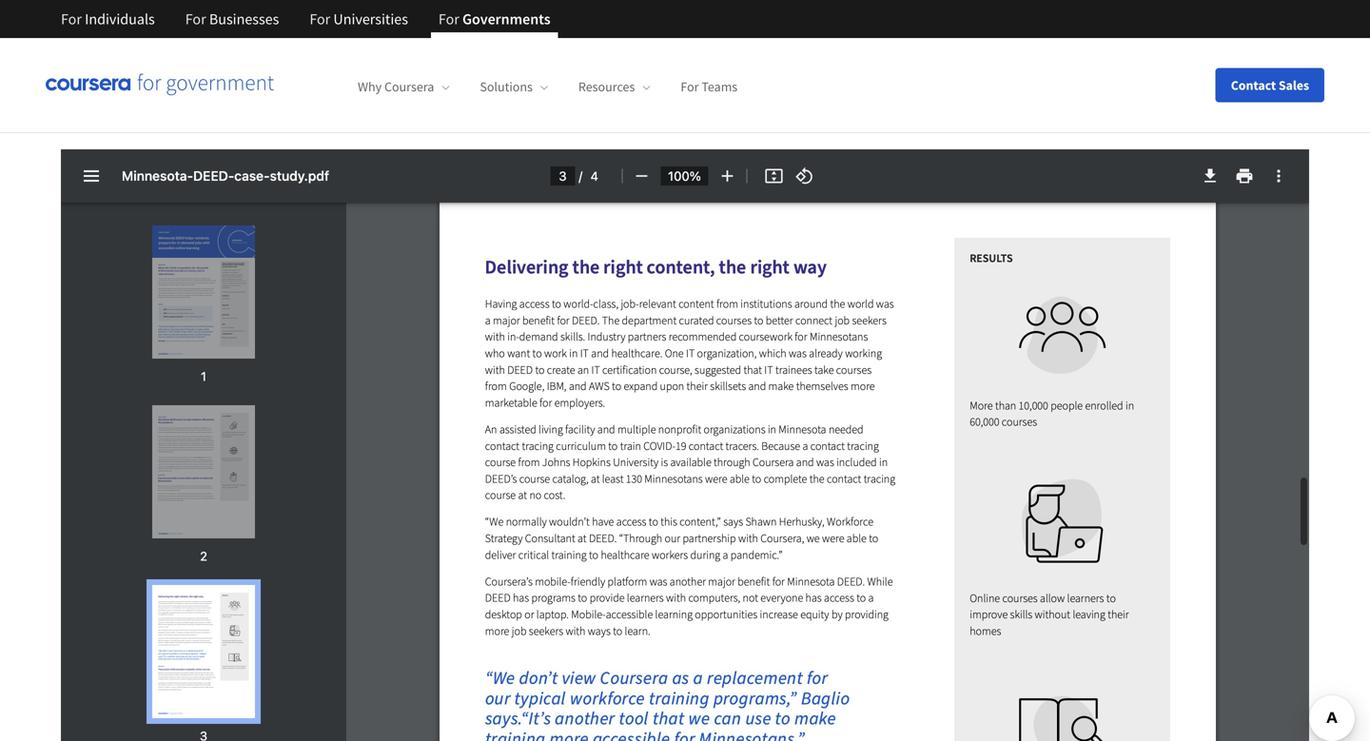 Task type: vqa. For each thing, say whether or not it's contained in the screenshot.
Explore corresponding to Explore 100% online Degrees and Certificates on Coursera
no



Task type: locate. For each thing, give the bounding box(es) containing it.
resources
[[579, 78, 635, 95]]

why coursera link
[[358, 78, 450, 95]]

for governments
[[439, 10, 551, 29]]

for left governments
[[439, 10, 460, 29]]

contact sales button
[[1216, 68, 1325, 102]]

for left "businesses"
[[185, 10, 206, 29]]

why
[[358, 78, 382, 95]]

for universities
[[310, 10, 408, 29]]

for for universities
[[310, 10, 331, 29]]

for left universities
[[310, 10, 331, 29]]

solutions
[[480, 78, 533, 95]]

for teams link
[[681, 78, 738, 95]]

for for individuals
[[61, 10, 82, 29]]

for left individuals
[[61, 10, 82, 29]]

for for governments
[[439, 10, 460, 29]]

why coursera
[[358, 78, 434, 95]]

banner navigation
[[46, 0, 566, 38]]

individuals
[[85, 10, 155, 29]]

contact sales
[[1231, 77, 1310, 94]]

coursera
[[385, 78, 434, 95]]

for
[[61, 10, 82, 29], [185, 10, 206, 29], [310, 10, 331, 29], [439, 10, 460, 29], [681, 78, 699, 95]]

for businesses
[[185, 10, 279, 29]]

coursera for government image
[[46, 74, 274, 96]]

contact
[[1231, 77, 1277, 94]]

for for businesses
[[185, 10, 206, 29]]

sales
[[1279, 77, 1310, 94]]



Task type: describe. For each thing, give the bounding box(es) containing it.
universities
[[334, 10, 408, 29]]

for individuals
[[61, 10, 155, 29]]

businesses
[[209, 10, 279, 29]]

teams
[[702, 78, 738, 95]]

resources link
[[579, 78, 650, 95]]

solutions link
[[480, 78, 548, 95]]

for left teams
[[681, 78, 699, 95]]

governments
[[463, 10, 551, 29]]

for teams
[[681, 78, 738, 95]]



